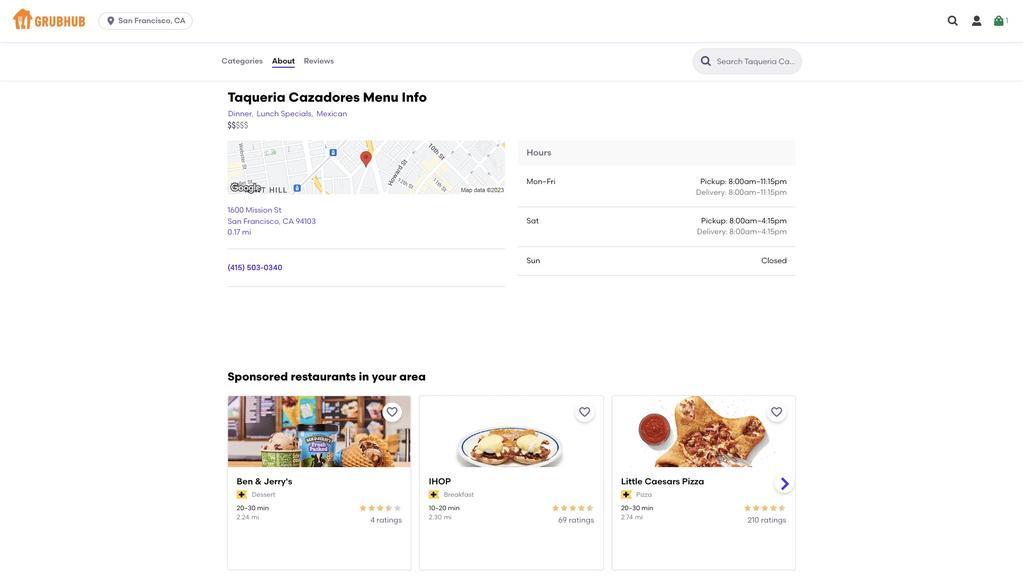 Task type: vqa. For each thing, say whether or not it's contained in the screenshot.
leftmost Pizza
yes



Task type: describe. For each thing, give the bounding box(es) containing it.
(415)
[[228, 263, 245, 272]]

2.74
[[622, 514, 633, 521]]

2.30
[[429, 514, 442, 521]]

ben & jerry's logo image
[[228, 396, 411, 487]]

categories button
[[221, 42, 264, 81]]

restaurants
[[291, 370, 356, 383]]

1 button
[[993, 11, 1009, 31]]

ca inside button
[[174, 16, 186, 25]]

subscription pass image for ben & jerry's
[[237, 491, 248, 499]]

$$
[[228, 121, 236, 130]]

mi inside 1600 mission st san francisco , ca 94103 0.17 mi
[[242, 228, 251, 237]]

210
[[748, 516, 760, 525]]

mi for little caesars pizza
[[636, 514, 643, 521]]

ihop link
[[429, 476, 595, 488]]

ratings for jerry's
[[377, 516, 402, 525]]

save this restaurant image for little caesars pizza
[[771, 406, 784, 419]]

closed
[[762, 256, 788, 265]]

20–30 for little
[[622, 504, 640, 512]]

svg image for san francisco, ca
[[106, 16, 116, 26]]

reviews
[[304, 56, 334, 66]]

mi for ben & jerry's
[[252, 514, 259, 521]]

1600
[[228, 206, 244, 215]]

2 8:00am–11:15pm from the top
[[729, 188, 788, 197]]

categories
[[222, 56, 263, 66]]

little caesars pizza link
[[622, 476, 787, 488]]

save this restaurant button for pizza
[[768, 403, 787, 422]]

save this restaurant image
[[386, 406, 399, 419]]

503-
[[247, 263, 264, 272]]

1 vertical spatial pizza
[[637, 491, 652, 498]]

4
[[371, 516, 375, 525]]

dinner,
[[228, 109, 254, 118]]

sponsored restaurants in your area
[[228, 370, 426, 383]]

210 ratings
[[748, 516, 787, 525]]

1 horizontal spatial svg image
[[971, 15, 984, 27]]

2 save this restaurant button from the left
[[575, 403, 595, 422]]

(415) 503-0340 button
[[228, 263, 283, 274]]

min for ihop
[[448, 504, 460, 512]]

&
[[255, 476, 262, 487]]

pickup: for 8:00am–4:15pm
[[702, 216, 728, 226]]

st
[[274, 206, 282, 215]]

menu
[[363, 89, 399, 105]]

subscription pass image for ihop
[[429, 491, 440, 499]]

lunch
[[257, 109, 279, 118]]

69
[[559, 516, 567, 525]]

94103
[[296, 217, 316, 226]]

breakfast
[[444, 491, 474, 498]]

mexican button
[[316, 108, 348, 120]]

mexican
[[317, 109, 347, 118]]

min for little caesars pizza
[[642, 504, 654, 512]]

4 ratings
[[371, 516, 402, 525]]

1600 mission st san francisco , ca 94103 0.17 mi
[[228, 206, 316, 237]]

dinner, button
[[228, 108, 254, 120]]

pickup: 8:00am–11:15pm delivery: 8:00am–11:15pm
[[697, 177, 788, 197]]

little
[[622, 476, 643, 487]]

your
[[372, 370, 397, 383]]

ca inside 1600 mission st san francisco , ca 94103 0.17 mi
[[283, 217, 294, 226]]

san francisco, ca
[[118, 16, 186, 25]]

mi for ihop
[[444, 514, 452, 521]]

0340
[[264, 263, 283, 272]]

ben & jerry's
[[237, 476, 293, 487]]

1
[[1006, 16, 1009, 25]]

about button
[[272, 42, 296, 81]]

20–30 min 2.24 mi
[[237, 504, 269, 521]]



Task type: locate. For each thing, give the bounding box(es) containing it.
1 vertical spatial san
[[228, 217, 242, 226]]

dessert
[[252, 491, 275, 498]]

0 horizontal spatial subscription pass image
[[237, 491, 248, 499]]

2 horizontal spatial ratings
[[762, 516, 787, 525]]

3 save this restaurant button from the left
[[768, 403, 787, 422]]

1 horizontal spatial 20–30
[[622, 504, 640, 512]]

svg image left 1 button
[[971, 15, 984, 27]]

1 vertical spatial delivery:
[[697, 227, 728, 237]]

2.24
[[237, 514, 249, 521]]

ben
[[237, 476, 253, 487]]

0 horizontal spatial pizza
[[637, 491, 652, 498]]

$$$$$
[[228, 121, 248, 130]]

2 horizontal spatial subscription pass image
[[622, 491, 632, 499]]

1 save this restaurant button from the left
[[383, 403, 402, 422]]

area
[[400, 370, 426, 383]]

star icon image
[[359, 504, 368, 513], [368, 504, 376, 513], [376, 504, 385, 513], [385, 504, 394, 513], [385, 504, 394, 513], [394, 504, 402, 513], [552, 504, 560, 513], [560, 504, 569, 513], [569, 504, 577, 513], [577, 504, 586, 513], [586, 504, 595, 513], [586, 504, 595, 513], [744, 504, 753, 513], [753, 504, 761, 513], [761, 504, 770, 513], [770, 504, 778, 513], [778, 504, 787, 513], [778, 504, 787, 513]]

about
[[272, 56, 295, 66]]

min for ben & jerry's
[[257, 504, 269, 512]]

svg image right svg icon
[[993, 15, 1006, 27]]

(415) 503-0340
[[228, 263, 283, 272]]

mi right 2.30
[[444, 514, 452, 521]]

1 8:00am–11:15pm from the top
[[729, 177, 788, 186]]

in
[[359, 370, 369, 383]]

69 ratings
[[559, 516, 595, 525]]

2 horizontal spatial save this restaurant button
[[768, 403, 787, 422]]

svg image left the san francisco, ca
[[106, 16, 116, 26]]

pizza down little
[[637, 491, 652, 498]]

delivery: up pickup: 8:00am–4:15pm delivery: 8:00am–4:15pm
[[697, 188, 727, 197]]

0 vertical spatial pickup:
[[701, 177, 727, 186]]

sponsored
[[228, 370, 288, 383]]

3 min from the left
[[642, 504, 654, 512]]

mon–fri
[[527, 177, 556, 186]]

delivery: inside pickup: 8:00am–11:15pm delivery: 8:00am–11:15pm
[[697, 188, 727, 197]]

min down the dessert
[[257, 504, 269, 512]]

0 horizontal spatial min
[[257, 504, 269, 512]]

san inside san francisco, ca button
[[118, 16, 133, 25]]

cazadores
[[289, 89, 360, 105]]

save this restaurant button for jerry's
[[383, 403, 402, 422]]

svg image for 1
[[993, 15, 1006, 27]]

subscription pass image down little
[[622, 491, 632, 499]]

subscription pass image down ben
[[237, 491, 248, 499]]

little caesars pizza
[[622, 476, 705, 487]]

1 horizontal spatial pizza
[[683, 476, 705, 487]]

0 horizontal spatial 20–30
[[237, 504, 256, 512]]

1 save this restaurant image from the left
[[578, 406, 591, 419]]

min inside 10–20 min 2.30 mi
[[448, 504, 460, 512]]

2 8:00am–4:15pm from the top
[[730, 227, 788, 237]]

1 horizontal spatial ratings
[[569, 516, 595, 525]]

1 horizontal spatial san
[[228, 217, 242, 226]]

pickup: inside pickup: 8:00am–4:15pm delivery: 8:00am–4:15pm
[[702, 216, 728, 226]]

san inside 1600 mission st san francisco , ca 94103 0.17 mi
[[228, 217, 242, 226]]

0 horizontal spatial san
[[118, 16, 133, 25]]

1 ratings from the left
[[377, 516, 402, 525]]

subscription pass image up the 10–20 on the bottom left of the page
[[429, 491, 440, 499]]

min down caesars
[[642, 504, 654, 512]]

svg image
[[971, 15, 984, 27], [993, 15, 1006, 27], [106, 16, 116, 26]]

1 min from the left
[[257, 504, 269, 512]]

2 save this restaurant image from the left
[[771, 406, 784, 419]]

8:00am–4:15pm
[[730, 216, 788, 226], [730, 227, 788, 237]]

0 horizontal spatial ca
[[174, 16, 186, 25]]

ratings right the 4
[[377, 516, 402, 525]]

hours
[[527, 147, 552, 158]]

ca right ,
[[283, 217, 294, 226]]

delivery:
[[697, 188, 727, 197], [697, 227, 728, 237]]

san up 0.17
[[228, 217, 242, 226]]

san francisco, ca button
[[99, 12, 197, 30]]

taqueria cazadores menu info
[[228, 89, 427, 105]]

taqueria
[[228, 89, 286, 105]]

sat
[[527, 216, 539, 226]]

1 horizontal spatial subscription pass image
[[429, 491, 440, 499]]

svg image inside san francisco, ca button
[[106, 16, 116, 26]]

san
[[118, 16, 133, 25], [228, 217, 242, 226]]

min inside 20–30 min 2.74 mi
[[642, 504, 654, 512]]

svg image inside 1 button
[[993, 15, 1006, 27]]

dinner, lunch specials, mexican
[[228, 109, 347, 118]]

20–30 up 2.24
[[237, 504, 256, 512]]

mi inside 20–30 min 2.24 mi
[[252, 514, 259, 521]]

pickup: for 8:00am–11:15pm
[[701, 177, 727, 186]]

sun
[[527, 256, 541, 265]]

svg image
[[947, 15, 960, 27]]

ihop logo image
[[421, 396, 603, 487]]

1 vertical spatial 8:00am–4:15pm
[[730, 227, 788, 237]]

min down "breakfast" at left
[[448, 504, 460, 512]]

jerry's
[[264, 476, 293, 487]]

ben & jerry's link
[[237, 476, 402, 488]]

min inside 20–30 min 2.24 mi
[[257, 504, 269, 512]]

20–30 inside 20–30 min 2.24 mi
[[237, 504, 256, 512]]

0 vertical spatial pizza
[[683, 476, 705, 487]]

save this restaurant image
[[578, 406, 591, 419], [771, 406, 784, 419]]

0 vertical spatial san
[[118, 16, 133, 25]]

francisco
[[244, 217, 279, 226]]

subscription pass image
[[237, 491, 248, 499], [429, 491, 440, 499], [622, 491, 632, 499]]

,
[[279, 217, 281, 226]]

10–20 min 2.30 mi
[[429, 504, 460, 521]]

main navigation navigation
[[0, 0, 1024, 42]]

0.17
[[228, 228, 240, 237]]

delivery: inside pickup: 8:00am–4:15pm delivery: 8:00am–4:15pm
[[697, 227, 728, 237]]

0 vertical spatial 8:00am–11:15pm
[[729, 177, 788, 186]]

pizza right caesars
[[683, 476, 705, 487]]

2 subscription pass image from the left
[[429, 491, 440, 499]]

20–30 up 2.74
[[622, 504, 640, 512]]

pickup: 8:00am–4:15pm delivery: 8:00am–4:15pm
[[697, 216, 788, 237]]

8:00am–11:15pm
[[729, 177, 788, 186], [729, 188, 788, 197]]

0 vertical spatial ca
[[174, 16, 186, 25]]

pickup:
[[701, 177, 727, 186], [702, 216, 728, 226]]

lunch specials, button
[[256, 108, 314, 120]]

search icon image
[[700, 55, 713, 68]]

save this restaurant image for ihop
[[578, 406, 591, 419]]

8:00am–4:15pm up closed
[[730, 227, 788, 237]]

delivery: for pickup: 8:00am–4:15pm delivery: 8:00am–4:15pm
[[697, 227, 728, 237]]

mi right 2.24
[[252, 514, 259, 521]]

reviews button
[[304, 42, 335, 81]]

10–20
[[429, 504, 447, 512]]

2 ratings from the left
[[569, 516, 595, 525]]

pickup: up pickup: 8:00am–4:15pm delivery: 8:00am–4:15pm
[[701, 177, 727, 186]]

ihop
[[429, 476, 451, 487]]

0 horizontal spatial save this restaurant button
[[383, 403, 402, 422]]

delivery: for pickup: 8:00am–11:15pm delivery: 8:00am–11:15pm
[[697, 188, 727, 197]]

20–30
[[237, 504, 256, 512], [622, 504, 640, 512]]

20–30 min 2.74 mi
[[622, 504, 654, 521]]

3 subscription pass image from the left
[[622, 491, 632, 499]]

2 min from the left
[[448, 504, 460, 512]]

specials,
[[281, 109, 314, 118]]

pizza
[[683, 476, 705, 487], [637, 491, 652, 498]]

pickup: inside pickup: 8:00am–11:15pm delivery: 8:00am–11:15pm
[[701, 177, 727, 186]]

20–30 for ben
[[237, 504, 256, 512]]

2 20–30 from the left
[[622, 504, 640, 512]]

little caesars pizza logo image
[[613, 396, 796, 487]]

caesars
[[645, 476, 680, 487]]

mi inside 20–30 min 2.74 mi
[[636, 514, 643, 521]]

0 horizontal spatial svg image
[[106, 16, 116, 26]]

1 subscription pass image from the left
[[237, 491, 248, 499]]

francisco,
[[134, 16, 172, 25]]

0 vertical spatial 8:00am–4:15pm
[[730, 216, 788, 226]]

ratings right the 210
[[762, 516, 787, 525]]

1 vertical spatial pickup:
[[702, 216, 728, 226]]

san left francisco,
[[118, 16, 133, 25]]

mi right 2.74
[[636, 514, 643, 521]]

ca right francisco,
[[174, 16, 186, 25]]

ca
[[174, 16, 186, 25], [283, 217, 294, 226]]

delivery: down pickup: 8:00am–11:15pm delivery: 8:00am–11:15pm
[[697, 227, 728, 237]]

0 vertical spatial delivery:
[[697, 188, 727, 197]]

pickup: down pickup: 8:00am–11:15pm delivery: 8:00am–11:15pm
[[702, 216, 728, 226]]

0 horizontal spatial ratings
[[377, 516, 402, 525]]

20–30 inside 20–30 min 2.74 mi
[[622, 504, 640, 512]]

ratings right 69
[[569, 516, 595, 525]]

1 horizontal spatial ca
[[283, 217, 294, 226]]

mi
[[242, 228, 251, 237], [252, 514, 259, 521], [444, 514, 452, 521], [636, 514, 643, 521]]

ratings for pizza
[[762, 516, 787, 525]]

1 vertical spatial 8:00am–11:15pm
[[729, 188, 788, 197]]

2 horizontal spatial min
[[642, 504, 654, 512]]

1 horizontal spatial save this restaurant button
[[575, 403, 595, 422]]

2 horizontal spatial svg image
[[993, 15, 1006, 27]]

1 8:00am–4:15pm from the top
[[730, 216, 788, 226]]

mission
[[246, 206, 273, 215]]

3 ratings from the left
[[762, 516, 787, 525]]

1 horizontal spatial min
[[448, 504, 460, 512]]

1 20–30 from the left
[[237, 504, 256, 512]]

subscription pass image for little caesars pizza
[[622, 491, 632, 499]]

1 horizontal spatial save this restaurant image
[[771, 406, 784, 419]]

mi right 0.17
[[242, 228, 251, 237]]

1 vertical spatial ca
[[283, 217, 294, 226]]

info
[[402, 89, 427, 105]]

min
[[257, 504, 269, 512], [448, 504, 460, 512], [642, 504, 654, 512]]

save this restaurant button
[[383, 403, 402, 422], [575, 403, 595, 422], [768, 403, 787, 422]]

8:00am–4:15pm down pickup: 8:00am–11:15pm delivery: 8:00am–11:15pm
[[730, 216, 788, 226]]

Search Taqueria Cazadores search field
[[716, 57, 799, 67]]

ratings
[[377, 516, 402, 525], [569, 516, 595, 525], [762, 516, 787, 525]]

0 horizontal spatial save this restaurant image
[[578, 406, 591, 419]]

mi inside 10–20 min 2.30 mi
[[444, 514, 452, 521]]



